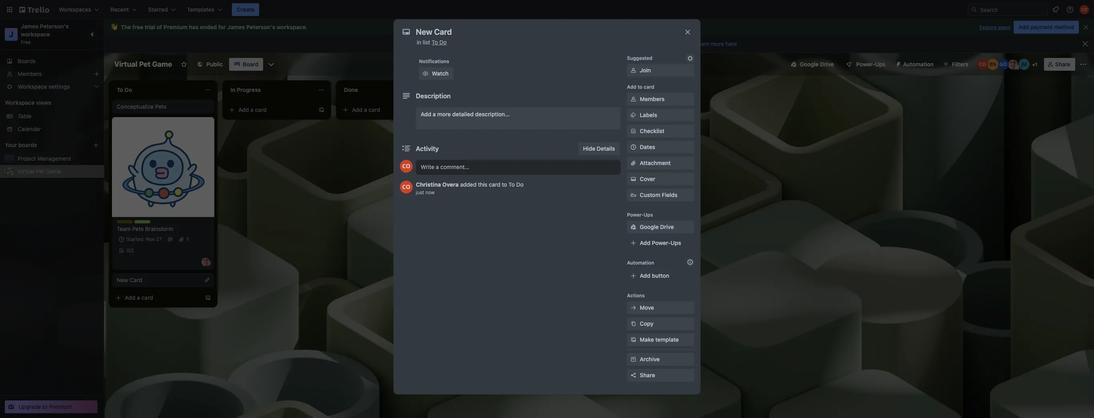 Task type: describe. For each thing, give the bounding box(es) containing it.
1 vertical spatial christina overa (christinaovera) image
[[400, 181, 413, 194]]

filters button
[[940, 58, 971, 71]]

fields
[[662, 192, 678, 198]]

virtual pet game link
[[18, 168, 99, 176]]

card for the right create from template… image
[[369, 106, 380, 113]]

detailed
[[452, 111, 474, 118]]

to do link
[[432, 39, 447, 46]]

plans
[[998, 24, 1011, 30]]

ups inside the add power-ups link
[[671, 240, 681, 246]]

sm image for join
[[630, 66, 638, 74]]

sm image for cover
[[630, 175, 638, 183]]

join link
[[627, 64, 694, 77]]

sm image for move
[[630, 304, 638, 312]]

banner containing 👋
[[104, 19, 1094, 35]]

👋 the free trial of premium has ended for james peterson's workspace .
[[110, 24, 308, 30]]

1 vertical spatial christina overa (christinaovera) image
[[400, 160, 413, 173]]

move link
[[627, 302, 694, 314]]

workspace
[[5, 99, 35, 106]]

1 horizontal spatial create from template… image
[[318, 107, 325, 113]]

game inside board name text field
[[152, 60, 172, 68]]

0 horizontal spatial add a card
[[125, 294, 153, 301]]

added
[[460, 181, 477, 188]]

1 vertical spatial premium
[[49, 404, 72, 410]]

add a card button for leftmost create from template… image
[[112, 292, 202, 304]]

checklist
[[640, 128, 665, 134]]

27
[[156, 236, 162, 242]]

views
[[36, 99, 51, 106]]

team pets brainstorm
[[117, 226, 173, 232]]

overa
[[442, 181, 459, 188]]

conceptualize pets link
[[117, 103, 210, 111]]

project management
[[18, 155, 71, 162]]

pet inside board name text field
[[139, 60, 151, 68]]

add inside button
[[1019, 24, 1029, 30]]

now
[[426, 190, 435, 196]]

peterson's inside james peterson's workspace free
[[40, 23, 69, 30]]

hide details link
[[578, 142, 620, 155]]

color: red, title: "blocker" element
[[475, 105, 493, 111]]

add inside button
[[640, 272, 651, 279]]

members for members link to the top
[[18, 70, 42, 77]]

move
[[640, 304, 654, 311]]

add board image
[[93, 142, 99, 148]]

0 horizontal spatial game
[[46, 168, 61, 175]]

cover
[[640, 176, 655, 182]]

card for the middle create from template… image
[[255, 106, 267, 113]]

1 horizontal spatial more
[[711, 40, 724, 47]]

0
[[126, 248, 129, 254]]

a for leftmost create from template… image's "add a card" button
[[137, 294, 140, 301]]

add button
[[640, 272, 669, 279]]

sm image for copy
[[630, 320, 638, 328]]

payment
[[1031, 24, 1053, 30]]

nov inside checkbox
[[467, 121, 476, 127]]

james peterson's workspace link
[[21, 23, 70, 38]]

explore plans button
[[980, 23, 1011, 32]]

notifications
[[419, 58, 449, 64]]

activity
[[416, 145, 439, 152]]

0 horizontal spatial power-
[[627, 212, 644, 218]]

card for leftmost create from template… image
[[141, 294, 153, 301]]

blocker - timely discussion (#4) link
[[458, 110, 550, 118]]

add a more detailed description…
[[421, 111, 510, 118]]

suggested
[[627, 55, 653, 61]]

timely
[[483, 110, 500, 117]]

30
[[477, 121, 483, 127]]

actions
[[627, 293, 645, 299]]

of
[[157, 24, 162, 30]]

do inside the christina overa added this card to to do just now
[[516, 181, 524, 188]]

your
[[5, 142, 17, 148]]

join
[[640, 67, 651, 74]]

here
[[726, 40, 737, 47]]

0 horizontal spatial pet
[[36, 168, 44, 175]]

board
[[243, 61, 259, 68]]

sm image for google drive
[[630, 223, 638, 231]]

sm image for suggested
[[686, 54, 694, 62]]

calendar link
[[18, 125, 99, 133]]

hide details
[[583, 145, 615, 152]]

1 right added
[[478, 184, 481, 190]]

in
[[417, 39, 421, 46]]

sm image for members
[[630, 95, 638, 103]]

securing domain for virtual pet game website link
[[458, 164, 550, 180]]

open information menu image
[[1066, 6, 1074, 14]]

new card link
[[117, 276, 210, 284]]

calendar
[[18, 126, 41, 132]]

new card
[[117, 277, 142, 284]]

james peterson (jamespeterson93) image
[[202, 257, 211, 267]]

pets for team
[[132, 226, 144, 232]]

create button
[[232, 3, 259, 16]]

hide
[[583, 145, 595, 152]]

0 horizontal spatial more
[[437, 111, 451, 118]]

task
[[148, 220, 159, 226]]

j
[[9, 30, 13, 39]]

labels link
[[627, 109, 694, 122]]

upgrade
[[18, 404, 41, 410]]

virtual inside board name text field
[[114, 60, 137, 68]]

fyi
[[493, 105, 500, 111]]

to for premium
[[42, 404, 47, 410]]

Write a comment text field
[[416, 160, 621, 174]]

explore plans
[[980, 24, 1011, 30]]

securing domain for virtual pet game website
[[458, 165, 539, 180]]

0 horizontal spatial power-ups
[[627, 212, 653, 218]]

add to card
[[627, 84, 654, 90]]

wave image
[[110, 24, 118, 31]]

christina overa added this card to to do just now
[[416, 181, 524, 196]]

sm image for labels
[[630, 111, 638, 119]]

sm image for watch
[[422, 70, 430, 78]]

0 vertical spatial christina overa (christinaovera) image
[[1080, 5, 1090, 14]]

blocker for blocker - timely discussion (#4)
[[458, 110, 477, 117]]

members for the bottom members link
[[640, 96, 665, 102]]

started: nov 27
[[126, 236, 162, 242]]

color: bold lime, title: none image
[[510, 105, 526, 108]]

1 vertical spatial google drive
[[640, 224, 674, 230]]

color: blue, title: "fyi" element
[[493, 105, 509, 111]]

copy
[[640, 320, 654, 327]]

blocker for blocker fyi
[[475, 105, 493, 111]]

attachment
[[640, 160, 671, 166]]

virtual inside securing domain for virtual pet game website
[[512, 165, 529, 172]]

automation button
[[892, 58, 939, 71]]

make template
[[640, 336, 679, 343]]

workspace views
[[5, 99, 51, 106]]

Nov 30 checkbox
[[458, 120, 486, 129]]

discussion
[[501, 110, 528, 117]]

add a card button for the right create from template… image
[[339, 104, 429, 116]]

/
[[129, 248, 131, 254]]

sm image for automation
[[892, 58, 903, 69]]

0 vertical spatial do
[[440, 39, 447, 46]]

nov 30
[[467, 121, 483, 127]]

1 vertical spatial members link
[[627, 93, 694, 106]]

to for card
[[638, 84, 643, 90]]

public button
[[192, 58, 228, 71]]

color: bold lime, title: "team task" element
[[134, 220, 159, 226]]

to inside the christina overa added this card to to do just now
[[509, 181, 515, 188]]

project
[[18, 155, 36, 162]]

0 vertical spatial to
[[432, 39, 438, 46]]

add power-ups link
[[627, 237, 694, 250]]

blocker fyi
[[475, 105, 500, 111]]

boards
[[18, 58, 36, 64]]

0 horizontal spatial share button
[[627, 369, 694, 382]]



Task type: locate. For each thing, give the bounding box(es) containing it.
0 horizontal spatial nov
[[146, 236, 155, 242]]

1 horizontal spatial drive
[[820, 61, 834, 68]]

1 horizontal spatial for
[[503, 165, 510, 172]]

0 horizontal spatial christina overa (christinaovera) image
[[400, 160, 413, 173]]

0 vertical spatial power-ups
[[856, 61, 886, 68]]

add a more detailed description… link
[[416, 107, 621, 130]]

securing
[[458, 165, 480, 172]]

virtual
[[114, 60, 137, 68], [512, 165, 529, 172], [18, 168, 34, 175]]

add
[[1019, 24, 1029, 30], [627, 84, 637, 90], [238, 106, 249, 113], [352, 106, 363, 113], [421, 111, 431, 118], [640, 240, 651, 246], [640, 272, 651, 279], [125, 294, 135, 301]]

1 sm image from the top
[[630, 111, 638, 119]]

0 vertical spatial virtual pet game
[[114, 60, 172, 68]]

sm image left cover
[[630, 175, 638, 183]]

pets up started:
[[132, 226, 144, 232]]

members down 'boards'
[[18, 70, 42, 77]]

0 horizontal spatial workspace
[[21, 31, 50, 38]]

sm image left checklist
[[630, 127, 638, 135]]

1 horizontal spatial pet
[[139, 60, 151, 68]]

team pets brainstorm link
[[117, 225, 210, 233]]

0 horizontal spatial members
[[18, 70, 42, 77]]

0 vertical spatial for
[[218, 24, 226, 30]]

2 horizontal spatial game
[[458, 173, 473, 180]]

1 horizontal spatial james
[[227, 24, 245, 30]]

👋
[[110, 24, 118, 30]]

virtual pet game down the free
[[114, 60, 172, 68]]

1 vertical spatial nov
[[146, 236, 155, 242]]

1 vertical spatial virtual pet game
[[18, 168, 61, 175]]

nov left 27
[[146, 236, 155, 242]]

1 vertical spatial power-
[[627, 212, 644, 218]]

1 horizontal spatial peterson's
[[246, 24, 275, 30]]

1 vertical spatial share
[[640, 372, 655, 379]]

0 horizontal spatial share
[[640, 372, 655, 379]]

ben nelson (bennelson96) image
[[987, 59, 999, 70]]

add a card button for the middle create from template… image
[[226, 104, 315, 116]]

0 horizontal spatial virtual
[[18, 168, 34, 175]]

sm image inside "copy" link
[[630, 320, 638, 328]]

to right "upgrade"
[[42, 404, 47, 410]]

your boards with 2 items element
[[5, 140, 81, 150]]

5 sm image from the top
[[630, 356, 638, 364]]

dates
[[640, 144, 655, 150]]

sm image for archive
[[630, 356, 638, 364]]

sm image inside watch button
[[422, 70, 430, 78]]

sm image inside automation button
[[892, 58, 903, 69]]

add payment method button
[[1014, 21, 1079, 34]]

1 down team pets brainstorm link
[[187, 236, 189, 242]]

sm image down learn more here link
[[686, 54, 694, 62]]

christina overa (christinaovera) image left just
[[400, 181, 413, 194]]

0 horizontal spatial add a card button
[[112, 292, 202, 304]]

1 horizontal spatial game
[[152, 60, 172, 68]]

learn more here
[[695, 40, 737, 47]]

0 vertical spatial drive
[[820, 61, 834, 68]]

custom fields
[[640, 192, 678, 198]]

custom
[[640, 192, 660, 198]]

add button button
[[627, 270, 694, 282]]

ups left automation button
[[875, 61, 886, 68]]

1 down blocker - timely discussion (#4) link on the top
[[508, 121, 510, 127]]

power- inside the add power-ups link
[[652, 240, 671, 246]]

1 horizontal spatial share button
[[1044, 58, 1076, 71]]

1 horizontal spatial workspace
[[277, 24, 306, 30]]

team down color: yellow, title: none image
[[117, 226, 131, 232]]

create from template… image
[[318, 107, 325, 113], [432, 107, 438, 113], [205, 295, 211, 301]]

team task
[[134, 220, 159, 226]]

nov left "30"
[[467, 121, 476, 127]]

None text field
[[412, 25, 676, 39]]

0 horizontal spatial automation
[[627, 260, 654, 266]]

watch button
[[419, 67, 454, 80]]

sm image left make
[[630, 336, 638, 344]]

-
[[478, 110, 481, 117]]

automation left the filters button
[[903, 61, 934, 68]]

automation up add button
[[627, 260, 654, 266]]

free
[[132, 24, 143, 30]]

0 vertical spatial power-
[[856, 61, 875, 68]]

power-ups
[[856, 61, 886, 68], [627, 212, 653, 218]]

game
[[152, 60, 172, 68], [46, 168, 61, 175], [458, 173, 473, 180]]

virtual pet game
[[114, 60, 172, 68], [18, 168, 61, 175]]

brainstorm
[[145, 226, 173, 232]]

virtual down the
[[114, 60, 137, 68]]

1 vertical spatial for
[[503, 165, 510, 172]]

color: yellow, title: none image
[[117, 220, 133, 224]]

premium
[[164, 24, 188, 30], [49, 404, 72, 410]]

card
[[644, 84, 654, 90], [255, 106, 267, 113], [369, 106, 380, 113], [489, 181, 500, 188], [141, 294, 153, 301]]

to down join
[[638, 84, 643, 90]]

sm image down add to card
[[630, 95, 638, 103]]

1 vertical spatial google
[[640, 224, 659, 230]]

a for "add a card" button for the middle create from template… image
[[250, 106, 254, 113]]

team
[[134, 220, 147, 226], [117, 226, 131, 232]]

virtual down project
[[18, 168, 34, 175]]

sm image inside members link
[[630, 95, 638, 103]]

sm image
[[686, 54, 694, 62], [892, 58, 903, 69], [630, 66, 638, 74], [422, 70, 430, 78], [630, 95, 638, 103], [630, 223, 638, 231], [630, 304, 638, 312], [630, 336, 638, 344]]

do right list
[[440, 39, 447, 46]]

2 horizontal spatial add a card
[[352, 106, 380, 113]]

+
[[1032, 62, 1035, 68]]

upgrade to premium link
[[5, 401, 98, 414]]

make template link
[[627, 334, 694, 346]]

2 vertical spatial ups
[[671, 240, 681, 246]]

power-
[[856, 61, 875, 68], [627, 212, 644, 218], [652, 240, 671, 246]]

game inside securing domain for virtual pet game website
[[458, 173, 473, 180]]

1 vertical spatial to
[[509, 181, 515, 188]]

+ 1
[[1032, 62, 1038, 68]]

for inside securing domain for virtual pet game website
[[503, 165, 510, 172]]

share button left show menu image
[[1044, 58, 1076, 71]]

sm image
[[630, 111, 638, 119], [630, 127, 638, 135], [630, 175, 638, 183], [630, 320, 638, 328], [630, 356, 638, 364]]

for right ended
[[218, 24, 226, 30]]

premium right "upgrade"
[[49, 404, 72, 410]]

sm image left copy
[[630, 320, 638, 328]]

boards link
[[0, 55, 104, 68]]

watch
[[432, 70, 449, 77]]

ups
[[875, 61, 886, 68], [644, 212, 653, 218], [671, 240, 681, 246]]

sm image for checklist
[[630, 127, 638, 135]]

labels
[[640, 112, 657, 118]]

goal
[[458, 105, 468, 111]]

3 sm image from the top
[[630, 175, 638, 183]]

sm image left watch
[[422, 70, 430, 78]]

1 horizontal spatial google
[[800, 61, 819, 68]]

show menu image
[[1080, 60, 1088, 68]]

1 vertical spatial drive
[[660, 224, 674, 230]]

game down securing on the top of page
[[458, 173, 473, 180]]

1 vertical spatial automation
[[627, 260, 654, 266]]

4 sm image from the top
[[630, 320, 638, 328]]

1 horizontal spatial power-ups
[[856, 61, 886, 68]]

0 horizontal spatial premium
[[49, 404, 72, 410]]

0 horizontal spatial james
[[21, 23, 38, 30]]

google drive button
[[786, 58, 839, 71]]

james peterson's workspace free
[[21, 23, 70, 45]]

0 notifications image
[[1051, 5, 1061, 14]]

0 horizontal spatial christina overa (christinaovera) image
[[400, 181, 413, 194]]

google drive inside button
[[800, 61, 834, 68]]

christina overa (christinaovera) image right "open information menu" icon
[[1080, 5, 1090, 14]]

james peterson (jamespeterson93) image
[[1008, 59, 1019, 70]]

pets for conceptualize
[[155, 103, 167, 110]]

upgrade to premium
[[18, 404, 72, 410]]

virtual pet game down project management
[[18, 168, 61, 175]]

virtual right 'domain'
[[512, 165, 529, 172]]

2 horizontal spatial power-
[[856, 61, 875, 68]]

0 vertical spatial ups
[[875, 61, 886, 68]]

0 vertical spatial automation
[[903, 61, 934, 68]]

add power-ups
[[640, 240, 681, 246]]

google inside google drive button
[[800, 61, 819, 68]]

0 horizontal spatial pets
[[132, 226, 144, 232]]

sm image inside the join link
[[630, 66, 638, 74]]

just now link
[[416, 190, 435, 196]]

automation inside automation button
[[903, 61, 934, 68]]

members link up labels link
[[627, 93, 694, 106]]

0 vertical spatial share button
[[1044, 58, 1076, 71]]

drive up add power-ups
[[660, 224, 674, 230]]

2 horizontal spatial pet
[[530, 165, 539, 172]]

for right 'domain'
[[503, 165, 510, 172]]

0 horizontal spatial members link
[[0, 68, 104, 80]]

james down create 'button'
[[227, 24, 245, 30]]

to down securing domain for virtual pet game website link
[[502, 181, 507, 188]]

create
[[237, 6, 254, 13]]

1 horizontal spatial power-
[[652, 240, 671, 246]]

1 horizontal spatial automation
[[903, 61, 934, 68]]

0 vertical spatial pets
[[155, 103, 167, 110]]

members link down 'boards'
[[0, 68, 104, 80]]

0 / 2
[[126, 248, 134, 254]]

do down write a comment text box
[[516, 181, 524, 188]]

2 horizontal spatial ups
[[875, 61, 886, 68]]

sm image inside labels link
[[630, 111, 638, 119]]

sm image inside move link
[[630, 304, 638, 312]]

2 vertical spatial to
[[42, 404, 47, 410]]

star or unstar board image
[[181, 61, 187, 68]]

0 horizontal spatial to
[[42, 404, 47, 410]]

0 horizontal spatial virtual pet game
[[18, 168, 61, 175]]

christina overa (christinaovera) image
[[1080, 5, 1090, 14], [400, 181, 413, 194]]

to down securing domain for virtual pet game website link
[[509, 181, 515, 188]]

2 horizontal spatial add a card button
[[339, 104, 429, 116]]

sm image left 'labels'
[[630, 111, 638, 119]]

christina overa (christinaovera) image
[[977, 59, 988, 70], [400, 160, 413, 173]]

1
[[1035, 62, 1038, 68], [508, 121, 510, 127], [478, 184, 481, 190], [187, 236, 189, 242]]

boards
[[18, 142, 37, 148]]

0 horizontal spatial create from template… image
[[205, 295, 211, 301]]

sm image up the add power-ups link
[[630, 223, 638, 231]]

banner
[[104, 19, 1094, 35]]

gary orlando (garyorlando) image
[[998, 59, 1009, 70]]

0 vertical spatial share
[[1055, 61, 1071, 68]]

list
[[423, 39, 430, 46]]

color: green, title: "goal" element
[[458, 105, 474, 111]]

premium right of
[[164, 24, 188, 30]]

a for "add a card" button associated with the right create from template… image
[[364, 106, 367, 113]]

0 vertical spatial nov
[[467, 121, 476, 127]]

Board name text field
[[110, 58, 176, 71]]

0 vertical spatial members
[[18, 70, 42, 77]]

1 vertical spatial members
[[640, 96, 665, 102]]

1 horizontal spatial to
[[509, 181, 515, 188]]

1 vertical spatial do
[[516, 181, 524, 188]]

0 horizontal spatial team
[[117, 226, 131, 232]]

0 horizontal spatial ups
[[644, 212, 653, 218]]

1 vertical spatial to
[[502, 181, 507, 188]]

template
[[656, 336, 679, 343]]

public
[[207, 61, 223, 68]]

workspace inside banner
[[277, 24, 306, 30]]

peterson's down create 'button'
[[246, 24, 275, 30]]

more
[[711, 40, 724, 47], [437, 111, 451, 118]]

1 horizontal spatial premium
[[164, 24, 188, 30]]

just
[[416, 190, 424, 196]]

to
[[432, 39, 438, 46], [509, 181, 515, 188]]

nov
[[467, 121, 476, 127], [146, 236, 155, 242]]

description
[[416, 92, 451, 100]]

to right list
[[432, 39, 438, 46]]

0 horizontal spatial for
[[218, 24, 226, 30]]

table link
[[18, 112, 99, 120]]

members
[[18, 70, 42, 77], [640, 96, 665, 102]]

ups down custom
[[644, 212, 653, 218]]

1 horizontal spatial share
[[1055, 61, 1071, 68]]

0 vertical spatial members link
[[0, 68, 104, 80]]

customize views image
[[267, 60, 275, 68]]

conceptualize
[[117, 103, 154, 110]]

ended
[[200, 24, 217, 30]]

1 vertical spatial ups
[[644, 212, 653, 218]]

sm image inside checklist link
[[630, 127, 638, 135]]

members up 'labels'
[[640, 96, 665, 102]]

1 horizontal spatial virtual
[[114, 60, 137, 68]]

0 vertical spatial premium
[[164, 24, 188, 30]]

james inside james peterson's workspace free
[[21, 23, 38, 30]]

1 horizontal spatial ups
[[671, 240, 681, 246]]

copy link
[[627, 318, 694, 330]]

more left detailed
[[437, 111, 451, 118]]

1 horizontal spatial pets
[[155, 103, 167, 110]]

team left task at bottom left
[[134, 220, 147, 226]]

edit card image
[[204, 277, 210, 283]]

to inside the christina overa added this card to to do just now
[[502, 181, 507, 188]]

pets right conceptualize
[[155, 103, 167, 110]]

game down management
[[46, 168, 61, 175]]

1 horizontal spatial christina overa (christinaovera) image
[[977, 59, 988, 70]]

2 sm image from the top
[[630, 127, 638, 135]]

pet
[[139, 60, 151, 68], [530, 165, 539, 172], [36, 168, 44, 175]]

ups inside power-ups button
[[875, 61, 886, 68]]

sm image inside cover link
[[630, 175, 638, 183]]

1 horizontal spatial add a card
[[238, 106, 267, 113]]

card inside the christina overa added this card to to do just now
[[489, 181, 500, 188]]

sm image inside archive link
[[630, 356, 638, 364]]

0 horizontal spatial google drive
[[640, 224, 674, 230]]

jeremy miller (jeremymiller198) image
[[1019, 59, 1030, 70]]

explore
[[980, 24, 997, 30]]

pets
[[155, 103, 167, 110], [132, 226, 144, 232]]

premium inside banner
[[164, 24, 188, 30]]

1 horizontal spatial members link
[[627, 93, 694, 106]]

1 horizontal spatial team
[[134, 220, 147, 226]]

power-ups inside button
[[856, 61, 886, 68]]

0 vertical spatial to
[[638, 84, 643, 90]]

pet inside securing domain for virtual pet game website
[[530, 165, 539, 172]]

peterson's up boards "link"
[[40, 23, 69, 30]]

1 right the jeremy miller (jeremymiller198) icon
[[1035, 62, 1038, 68]]

share left show menu image
[[1055, 61, 1071, 68]]

2 horizontal spatial create from template… image
[[432, 107, 438, 113]]

details
[[597, 145, 615, 152]]

james up free
[[21, 23, 38, 30]]

more left here
[[711, 40, 724, 47]]

drive inside google drive button
[[820, 61, 834, 68]]

workspace inside james peterson's workspace free
[[21, 31, 50, 38]]

drive left power-ups button
[[820, 61, 834, 68]]

1 horizontal spatial google drive
[[800, 61, 834, 68]]

dates button
[[627, 141, 694, 154]]

primary element
[[0, 0, 1094, 19]]

virtual pet game inside board name text field
[[114, 60, 172, 68]]

domain
[[482, 165, 502, 172]]

share button down archive link at right bottom
[[627, 369, 694, 382]]

board link
[[229, 58, 263, 71]]

team for team task
[[134, 220, 147, 226]]

power-ups button
[[840, 58, 891, 71]]

1 vertical spatial power-ups
[[627, 212, 653, 218]]

method
[[1055, 24, 1074, 30]]

0 vertical spatial google drive
[[800, 61, 834, 68]]

game left the star or unstar board icon
[[152, 60, 172, 68]]

sm image right power-ups button
[[892, 58, 903, 69]]

drive
[[820, 61, 834, 68], [660, 224, 674, 230]]

search image
[[971, 6, 978, 13]]

free
[[21, 39, 31, 45]]

1 horizontal spatial virtual pet game
[[114, 60, 172, 68]]

ups up add button button
[[671, 240, 681, 246]]

sm image down actions
[[630, 304, 638, 312]]

1 vertical spatial share button
[[627, 369, 694, 382]]

sm image left archive
[[630, 356, 638, 364]]

0 horizontal spatial google
[[640, 224, 659, 230]]

team for team pets brainstorm
[[117, 226, 131, 232]]

management
[[37, 155, 71, 162]]

learn more here link
[[692, 40, 737, 47]]

sm image left join
[[630, 66, 638, 74]]

0 horizontal spatial drive
[[660, 224, 674, 230]]

share down archive
[[640, 372, 655, 379]]

1 horizontal spatial christina overa (christinaovera) image
[[1080, 5, 1090, 14]]

Search field
[[978, 4, 1048, 16]]

power- inside power-ups button
[[856, 61, 875, 68]]

j link
[[5, 28, 18, 41]]

button
[[652, 272, 669, 279]]

sm image inside make template link
[[630, 336, 638, 344]]

attachment button
[[627, 157, 694, 170]]

sm image for make template
[[630, 336, 638, 344]]

2 horizontal spatial virtual
[[512, 165, 529, 172]]



Task type: vqa. For each thing, say whether or not it's contained in the screenshot.
date
no



